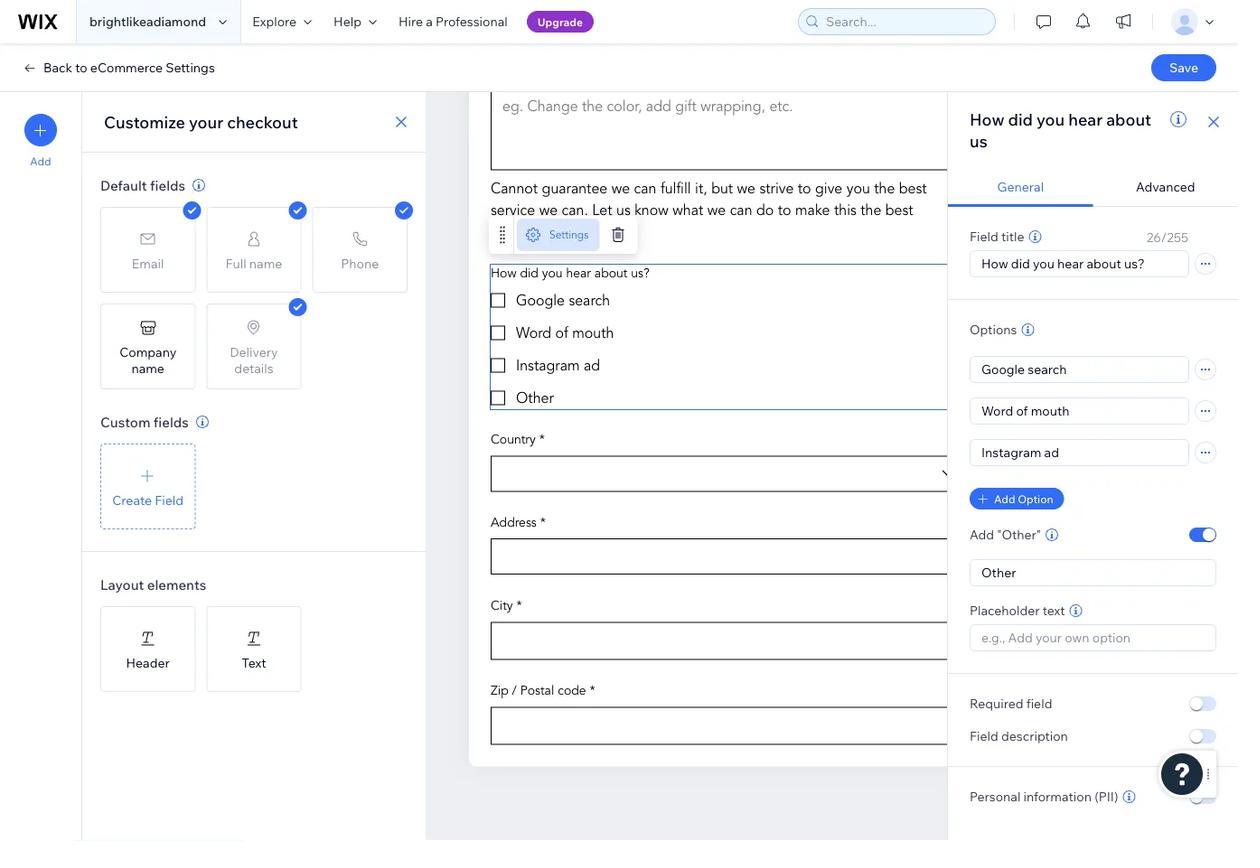 Task type: describe. For each thing, give the bounding box(es) containing it.
header
[[126, 655, 170, 671]]

add "other"
[[970, 527, 1041, 543]]

ecommerce
[[90, 60, 163, 75]]

explore
[[252, 14, 296, 29]]

company
[[119, 344, 176, 360]]

checkout
[[227, 112, 298, 132]]

field description
[[970, 728, 1068, 744]]

upgrade
[[537, 15, 583, 28]]

title
[[1001, 229, 1024, 244]]

to
[[75, 60, 87, 75]]

hear
[[1068, 109, 1103, 129]]

text
[[1043, 603, 1065, 619]]

fields for default fields
[[150, 177, 185, 194]]

custom
[[100, 413, 150, 431]]

Search... field
[[821, 9, 990, 34]]

back to ecommerce settings button
[[22, 60, 215, 76]]

professional
[[436, 14, 508, 29]]

upgrade button
[[527, 11, 594, 33]]

information
[[1023, 789, 1092, 805]]

add option
[[994, 492, 1053, 506]]

back
[[43, 60, 72, 75]]

field for field title
[[970, 229, 998, 244]]

/
[[1161, 230, 1167, 245]]

1 horizontal spatial settings
[[549, 229, 589, 242]]

placeholder
[[970, 603, 1040, 619]]

did
[[1008, 109, 1033, 129]]

"other"
[[997, 527, 1041, 543]]

255
[[1167, 230, 1188, 245]]

fields for custom fields
[[153, 413, 189, 431]]

26
[[1146, 230, 1161, 245]]

advanced
[[1136, 179, 1195, 195]]

add for add "other"
[[970, 527, 994, 543]]

text
[[242, 655, 266, 671]]

about
[[1106, 109, 1151, 129]]

personal
[[970, 789, 1021, 805]]

hire
[[398, 14, 423, 29]]

Other field
[[976, 560, 1210, 586]]

custom fields
[[100, 413, 189, 431]]

(pii)
[[1094, 789, 1118, 805]]

advanced button
[[1093, 168, 1238, 207]]

0 vertical spatial settings
[[166, 60, 215, 75]]

field
[[1026, 696, 1052, 712]]

create
[[112, 492, 152, 508]]

26 / 255
[[1146, 230, 1188, 245]]

help button
[[323, 0, 388, 43]]

how did you hear about us
[[970, 109, 1151, 151]]



Task type: vqa. For each thing, say whether or not it's contained in the screenshot.
fields to the top
yes



Task type: locate. For each thing, give the bounding box(es) containing it.
Options text field
[[971, 399, 1188, 424]]

customize your checkout
[[104, 112, 298, 132]]

help
[[334, 14, 361, 29]]

2 vertical spatial add
[[970, 527, 994, 543]]

tab list
[[948, 168, 1238, 207]]

create field button
[[100, 444, 195, 530]]

1 vertical spatial fields
[[153, 413, 189, 431]]

a
[[426, 14, 433, 29]]

Options text field
[[971, 440, 1188, 465]]

hire a professional link
[[388, 0, 518, 43]]

1 vertical spatial add
[[994, 492, 1015, 506]]

add option button
[[970, 488, 1064, 510]]

1 vertical spatial settings
[[549, 229, 589, 242]]

field down required
[[970, 728, 998, 744]]

description
[[1001, 728, 1068, 744]]

add
[[30, 155, 51, 168], [994, 492, 1015, 506], [970, 527, 994, 543]]

settings button
[[517, 219, 599, 252]]

placeholder text
[[970, 603, 1065, 619]]

layout
[[100, 576, 144, 593]]

Field title text field
[[971, 251, 1188, 277]]

Placeholder text field
[[976, 625, 1210, 651]]

field
[[970, 229, 998, 244], [155, 492, 183, 508], [970, 728, 998, 744]]

us
[[970, 131, 987, 151]]

0 vertical spatial add
[[30, 155, 51, 168]]

fields
[[150, 177, 185, 194], [153, 413, 189, 431]]

default
[[100, 177, 147, 194]]

field for field description
[[970, 728, 998, 744]]

settings
[[166, 60, 215, 75], [549, 229, 589, 242]]

how
[[970, 109, 1004, 129]]

option
[[1018, 492, 1053, 506]]

0 vertical spatial fields
[[150, 177, 185, 194]]

field left 'title'
[[970, 229, 998, 244]]

1 vertical spatial field
[[155, 492, 183, 508]]

required
[[970, 696, 1023, 712]]

back to ecommerce settings
[[43, 60, 215, 75]]

create field
[[112, 492, 183, 508]]

elements
[[147, 576, 206, 593]]

company name
[[119, 344, 176, 376]]

fields right the custom
[[153, 413, 189, 431]]

0 horizontal spatial settings
[[166, 60, 215, 75]]

save button
[[1151, 54, 1216, 81]]

add for add option
[[994, 492, 1015, 506]]

0 vertical spatial field
[[970, 229, 998, 244]]

Options text field
[[971, 357, 1188, 382]]

save
[[1169, 60, 1198, 75]]

field right 'create'
[[155, 492, 183, 508]]

personal information (pii)
[[970, 789, 1118, 805]]

field title
[[970, 229, 1024, 244]]

your
[[189, 112, 223, 132]]

field inside "button"
[[155, 492, 183, 508]]

hire a professional
[[398, 14, 508, 29]]

layout elements
[[100, 576, 206, 593]]

tab list containing general
[[948, 168, 1238, 207]]

customize
[[104, 112, 185, 132]]

brightlikeadiamond
[[89, 14, 206, 29]]

add for add
[[30, 155, 51, 168]]

fields right default
[[150, 177, 185, 194]]

add button
[[24, 114, 57, 168]]

general
[[997, 179, 1044, 195]]

2 vertical spatial field
[[970, 728, 998, 744]]

required field
[[970, 696, 1052, 712]]

general button
[[948, 168, 1093, 207]]

you
[[1037, 109, 1065, 129]]

default fields
[[100, 177, 185, 194]]

name
[[131, 360, 164, 376]]

options
[[970, 322, 1017, 338]]



